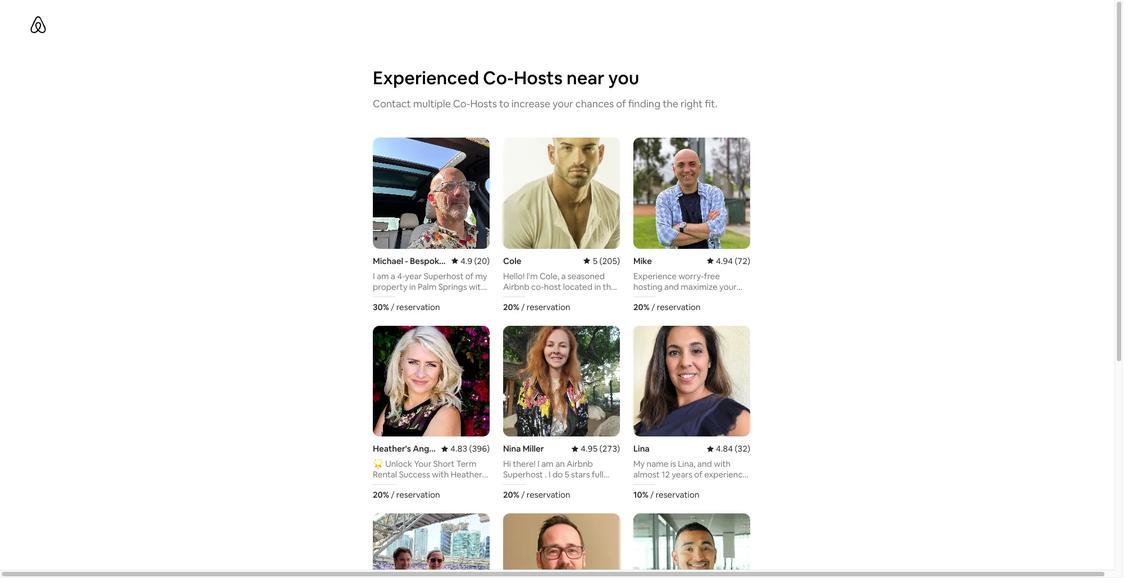 Task type: vqa. For each thing, say whether or not it's contained in the screenshot.
'Award-Winning Ocean View Luxury Master Suite. Image 4'
no



Task type: describe. For each thing, give the bounding box(es) containing it.
nina miller
[[503, 443, 544, 454]]

reservation for 4.95
[[527, 490, 571, 500]]

reservation for 5
[[527, 302, 571, 312]]

you
[[609, 66, 640, 89]]

reservation for 4.94
[[657, 302, 701, 312]]

nina miller group
[[503, 326, 620, 500]]

20% / reservation for cole
[[503, 302, 571, 312]]

30%
[[373, 302, 389, 312]]

reservation for 4.84
[[656, 490, 700, 500]]

right
[[681, 97, 703, 110]]

fit.
[[705, 97, 718, 110]]

1 group from the left
[[373, 514, 490, 578]]

30% / reservation
[[373, 302, 440, 312]]

1 vertical spatial co-
[[453, 97, 471, 110]]

multiple
[[413, 97, 451, 110]]

20% / reservation for nina miller
[[503, 490, 571, 500]]

10%
[[634, 490, 649, 500]]

/ for 4.95 (273)
[[522, 490, 525, 500]]

the
[[663, 97, 679, 110]]

0 vertical spatial co-
[[483, 66, 514, 89]]

average rating 4.9 (20) image
[[452, 255, 490, 266]]

near
[[567, 66, 605, 89]]

/ for 4.94 (72)
[[652, 302, 655, 312]]

/ for 4.83 (396)
[[391, 490, 395, 500]]

mike group
[[634, 138, 751, 312]]

reservation for 4.83
[[397, 490, 440, 500]]

cole
[[503, 255, 522, 266]]

20% / reservation inside heather's angel s bnb group
[[373, 490, 440, 500]]

mike
[[634, 255, 652, 266]]

/ for 4.9 (20)
[[391, 302, 395, 312]]

/ for 5 (205)
[[522, 302, 525, 312]]

10% / reservation
[[634, 490, 700, 500]]

(396)
[[469, 443, 490, 454]]

4.95 (273)
[[581, 443, 620, 454]]

miller
[[523, 443, 544, 454]]

4.94 (72)
[[716, 255, 751, 266]]

20% inside heather's angel s bnb group
[[373, 490, 389, 500]]

finding
[[629, 97, 661, 110]]

/ for 4.84 (32)
[[651, 490, 654, 500]]

20% / reservation for mike
[[634, 302, 701, 312]]

5
[[593, 255, 598, 266]]

4.84 (32)
[[716, 443, 751, 454]]

of
[[617, 97, 626, 110]]

20% for cole
[[503, 302, 520, 312]]



Task type: locate. For each thing, give the bounding box(es) containing it.
(273)
[[600, 443, 620, 454]]

average rating 4.84 (32) image
[[707, 443, 751, 454]]

/ inside mike group
[[652, 302, 655, 312]]

hosts
[[514, 66, 563, 89], [471, 97, 497, 110]]

reservation
[[397, 302, 440, 312], [527, 302, 571, 312], [657, 302, 701, 312], [397, 490, 440, 500], [527, 490, 571, 500], [656, 490, 700, 500]]

20% / reservation inside cole group
[[503, 302, 571, 312]]

average rating 4.83 (396) image
[[442, 443, 490, 454]]

experienced co-hosts near you
[[373, 66, 640, 89]]

heather's angel s bnb group
[[373, 326, 490, 500]]

average rating 4.95 (273) image
[[572, 443, 620, 454]]

(205)
[[600, 255, 620, 266]]

reservation for 4.9
[[397, 302, 440, 312]]

4.83 (396)
[[451, 443, 490, 454]]

chances
[[576, 97, 614, 110]]

hosts up contact multiple co-hosts to increase your chances of finding the right fit.
[[514, 66, 563, 89]]

lina group
[[634, 326, 751, 500]]

/
[[391, 302, 395, 312], [522, 302, 525, 312], [652, 302, 655, 312], [391, 490, 395, 500], [522, 490, 525, 500], [651, 490, 654, 500]]

4.9 (20)
[[461, 255, 490, 266]]

/ inside michael - bespoke superhost service s (up to 30%) 'group'
[[391, 302, 395, 312]]

1 horizontal spatial group
[[503, 514, 620, 578]]

4.95
[[581, 443, 598, 454]]

average rating 4.94 (72) image
[[707, 255, 751, 266]]

20% / reservation inside nina miller group
[[503, 490, 571, 500]]

your
[[553, 97, 574, 110]]

1 horizontal spatial co-
[[483, 66, 514, 89]]

reservation inside michael - bespoke superhost service s (up to 30%) 'group'
[[397, 302, 440, 312]]

co- up to
[[483, 66, 514, 89]]

group
[[373, 514, 490, 578], [503, 514, 620, 578], [634, 514, 751, 578]]

4.84
[[716, 443, 733, 454]]

20% / reservation
[[503, 302, 571, 312], [634, 302, 701, 312], [373, 490, 440, 500], [503, 490, 571, 500]]

co-
[[483, 66, 514, 89], [453, 97, 471, 110]]

experienced
[[373, 66, 479, 89]]

0 horizontal spatial group
[[373, 514, 490, 578]]

/ inside lina group
[[651, 490, 654, 500]]

/ inside cole group
[[522, 302, 525, 312]]

(72)
[[735, 255, 751, 266]]

(20)
[[474, 255, 490, 266]]

contact
[[373, 97, 411, 110]]

to
[[499, 97, 510, 110]]

michael - bespoke superhost service s (up to 30%) group
[[373, 138, 490, 312]]

cole group
[[503, 138, 620, 312]]

20% inside nina miller group
[[503, 490, 520, 500]]

2 group from the left
[[503, 514, 620, 578]]

20% inside cole group
[[503, 302, 520, 312]]

20% / reservation inside mike group
[[634, 302, 701, 312]]

0 vertical spatial hosts
[[514, 66, 563, 89]]

4.83
[[451, 443, 468, 454]]

lina
[[634, 443, 650, 454]]

1 vertical spatial hosts
[[471, 97, 497, 110]]

5 (205)
[[593, 255, 620, 266]]

average rating 5 (205) image
[[584, 255, 620, 266]]

20% for mike
[[634, 302, 650, 312]]

reservation inside mike group
[[657, 302, 701, 312]]

/ inside heather's angel s bnb group
[[391, 490, 395, 500]]

4.94
[[716, 255, 733, 266]]

increase
[[512, 97, 551, 110]]

/ inside nina miller group
[[522, 490, 525, 500]]

20% for nina miller
[[503, 490, 520, 500]]

reservation inside nina miller group
[[527, 490, 571, 500]]

reservation inside cole group
[[527, 302, 571, 312]]

nina
[[503, 443, 521, 454]]

3 group from the left
[[634, 514, 751, 578]]

reservation inside lina group
[[656, 490, 700, 500]]

2 horizontal spatial group
[[634, 514, 751, 578]]

0 horizontal spatial co-
[[453, 97, 471, 110]]

hosts left to
[[471, 97, 497, 110]]

20%
[[503, 302, 520, 312], [634, 302, 650, 312], [373, 490, 389, 500], [503, 490, 520, 500]]

0 horizontal spatial hosts
[[471, 97, 497, 110]]

contact multiple co-hosts to increase your chances of finding the right fit.
[[373, 97, 718, 110]]

1 horizontal spatial hosts
[[514, 66, 563, 89]]

reservation inside heather's angel s bnb group
[[397, 490, 440, 500]]

4.9
[[461, 255, 473, 266]]

co- right multiple
[[453, 97, 471, 110]]

(32)
[[735, 443, 751, 454]]

20% inside mike group
[[634, 302, 650, 312]]



